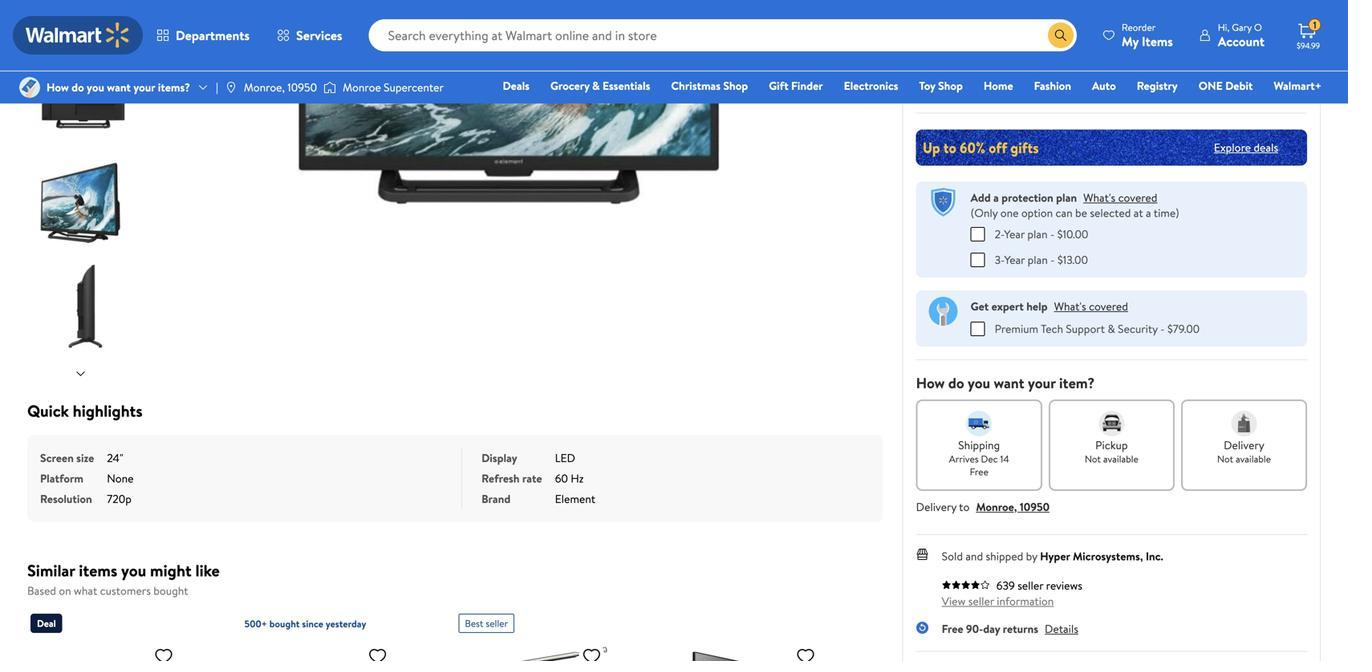 Task type: locate. For each thing, give the bounding box(es) containing it.
1 vertical spatial to
[[960, 499, 970, 515]]

1 vertical spatial -
[[1051, 252, 1055, 268]]

1 available from the left
[[1104, 452, 1139, 466]]

you for how do you want your item?
[[968, 373, 991, 393]]

search icon image
[[1055, 29, 1068, 42]]

0 horizontal spatial monroe,
[[244, 79, 285, 95]]

wpp logo image
[[930, 188, 958, 217]]

2 vertical spatial plan
[[1028, 252, 1048, 268]]

account
[[1219, 33, 1265, 50]]

not down 'intent image for delivery'
[[1218, 452, 1234, 466]]

1 year from the top
[[1005, 226, 1025, 242]]

0 vertical spatial add
[[1180, 75, 1203, 92]]

plan down 2-year plan - $10.00
[[1028, 252, 1048, 268]]

year right '3-year plan - $13.00' option
[[1005, 252, 1026, 268]]

tyler 7" portable tv lcd monitor rechargeable battery powered wireless capability hd-tv, usb, hdmi input, ac/dc, remote control built in stand small for car kids travel image
[[459, 640, 608, 662]]

0 horizontal spatial want
[[107, 79, 131, 95]]

might
[[150, 560, 192, 582]]

grocery & essentials
[[551, 78, 651, 94]]

0 horizontal spatial your
[[134, 79, 155, 95]]

shipping arrives dec 14 free
[[950, 437, 1010, 479]]

1 vertical spatial do
[[949, 373, 965, 393]]

your
[[134, 79, 155, 95], [1029, 373, 1056, 393]]

support
[[1067, 321, 1106, 337]]

0 vertical spatial covered
[[1119, 190, 1158, 205]]

deal
[[37, 617, 56, 631]]

add to favorites list, tyler 7" portable tv lcd monitor rechargeable battery powered wireless capability hd-tv, usb, hdmi input, ac/dc, remote control built in stand small for car kids travel image
[[582, 646, 602, 662]]

1 horizontal spatial want
[[994, 373, 1025, 393]]

free 90-day returns details
[[942, 621, 1079, 637]]

639 seller reviews
[[997, 578, 1083, 594]]

debit
[[1226, 78, 1254, 94]]

more
[[983, 40, 1009, 56]]

2 horizontal spatial you
[[968, 373, 991, 393]]

seller right best
[[486, 617, 508, 631]]

in_home_installation logo image
[[930, 297, 958, 326]]

registry link
[[1130, 77, 1186, 94]]

to inside button
[[1206, 75, 1218, 92]]

reorder my items
[[1122, 20, 1174, 50]]

monroe, down dec
[[977, 499, 1018, 515]]

expert
[[992, 298, 1024, 314]]

1 product group from the left
[[31, 608, 209, 662]]

1
[[1314, 18, 1317, 32]]

delivery up sold
[[917, 499, 957, 515]]

3-year plan - $13.00
[[995, 252, 1089, 268]]

free inside shipping arrives dec 14 free
[[970, 465, 989, 479]]

1 vertical spatial add
[[971, 190, 991, 205]]

0 horizontal spatial free
[[942, 621, 964, 637]]

christmas
[[672, 78, 721, 94]]

 image for how do you want your items?
[[19, 77, 40, 98]]

restored magnavox 32¨ mv322r led 720p roku tv (refurbished) image
[[673, 640, 822, 662]]

1 horizontal spatial bought
[[270, 617, 300, 631]]

you up customers
[[121, 560, 146, 582]]

 image
[[19, 77, 40, 98], [324, 79, 337, 96], [225, 81, 238, 94]]

1 vertical spatial bought
[[270, 617, 300, 631]]

how do you want your item?
[[917, 373, 1095, 393]]

1 horizontal spatial available
[[1236, 452, 1272, 466]]

quick
[[27, 400, 69, 422]]

not
[[1085, 452, 1102, 466], [1218, 452, 1234, 466]]

0 vertical spatial -
[[1051, 226, 1055, 242]]

free
[[970, 465, 989, 479], [942, 621, 964, 637]]

shop right christmas
[[724, 78, 748, 94]]

1 horizontal spatial your
[[1029, 373, 1056, 393]]

up to sixty percent off deals. shop now. image
[[917, 129, 1308, 166]]

- left $13.00
[[1051, 252, 1055, 268]]

gift
[[769, 78, 789, 94]]

& right grocery
[[593, 78, 600, 94]]

my
[[1122, 33, 1139, 50]]

0 vertical spatial want
[[107, 79, 131, 95]]

arrives
[[950, 452, 979, 466]]

want
[[107, 79, 131, 95], [994, 373, 1025, 393]]

not down intent image for pickup
[[1085, 452, 1102, 466]]

do down walmart image
[[72, 79, 84, 95]]

how down walmart image
[[47, 79, 69, 95]]

do up shipping
[[949, 373, 965, 393]]

0 vertical spatial bought
[[154, 583, 188, 599]]

2 not from the left
[[1218, 452, 1234, 466]]

delivery
[[1225, 437, 1265, 453], [917, 499, 957, 515]]

best seller
[[465, 617, 508, 631]]

toy
[[920, 78, 936, 94]]

2 shop from the left
[[939, 78, 963, 94]]

 image left monroe
[[324, 79, 337, 96]]

1 horizontal spatial how
[[917, 373, 945, 393]]

- left $10.00
[[1051, 226, 1055, 242]]

1 vertical spatial year
[[1005, 252, 1026, 268]]

protection
[[1002, 190, 1054, 205]]

1 horizontal spatial do
[[949, 373, 965, 393]]

more details button
[[983, 36, 1044, 61]]

walmart+
[[1275, 78, 1322, 94]]

add right registry
[[1180, 75, 1203, 92]]

your left item?
[[1029, 373, 1056, 393]]

what's up support
[[1055, 298, 1087, 314]]

2 year from the top
[[1005, 252, 1026, 268]]

your for item?
[[1029, 373, 1056, 393]]

0 horizontal spatial add
[[971, 190, 991, 205]]

add inside button
[[1180, 75, 1203, 92]]

free left 90-
[[942, 621, 964, 637]]

2-year plan - $10.00
[[995, 226, 1089, 242]]

be
[[1076, 205, 1088, 221]]

2 horizontal spatial product group
[[459, 608, 638, 662]]

microsystems,
[[1074, 549, 1144, 564]]

dec
[[982, 452, 999, 466]]

restored element 24" class hd (720p) led tv (eleft2416) (refurbished) - image 3 of 6 image
[[35, 52, 129, 146]]

monroe,
[[244, 79, 285, 95], [977, 499, 1018, 515]]

size
[[76, 450, 94, 466]]

shop for christmas shop
[[724, 78, 748, 94]]

restored element 24" class hd (720p) led tv (eleft2416) (refurbished) - image 2 of 6 image
[[35, 0, 129, 43]]

your left items?
[[134, 79, 155, 95]]

add inside 'add a protection plan what's covered (only one option can be selected at a time)'
[[971, 190, 991, 205]]

legal information image
[[1039, 7, 1051, 19]]

0 horizontal spatial 10950
[[288, 79, 317, 95]]

restored element 24" class hd (720p) led tv (eleft2416) (refurbished) image
[[252, 0, 766, 319]]

add a protection plan what's covered (only one option can be selected at a time)
[[971, 190, 1180, 221]]

2 available from the left
[[1236, 452, 1272, 466]]

screen size
[[40, 450, 94, 466]]

1 horizontal spatial seller
[[969, 594, 995, 609]]

0 horizontal spatial product group
[[31, 608, 209, 662]]

seller right 639
[[1018, 578, 1044, 594]]

platform
[[40, 471, 84, 487]]

1 vertical spatial want
[[994, 373, 1025, 393]]

0 vertical spatial how
[[47, 79, 69, 95]]

you for similar items you might like based on what customers bought
[[121, 560, 146, 582]]

delivery not available
[[1218, 437, 1272, 466]]

0 vertical spatial monroe,
[[244, 79, 285, 95]]

hi, gary o account
[[1219, 20, 1265, 50]]

0 vertical spatial delivery
[[1225, 437, 1265, 453]]

0 vertical spatial plan
[[1057, 190, 1078, 205]]

1 horizontal spatial &
[[1108, 321, 1116, 337]]

what's
[[1084, 190, 1116, 205], [1055, 298, 1087, 314]]

1 shop from the left
[[724, 78, 748, 94]]

a left 'one'
[[994, 190, 999, 205]]

walmart image
[[26, 22, 130, 48]]

delivery to monroe, 10950
[[917, 499, 1050, 515]]

1 horizontal spatial shop
[[939, 78, 963, 94]]

1 vertical spatial 10950
[[1020, 499, 1050, 515]]

0 horizontal spatial how
[[47, 79, 69, 95]]

1 vertical spatial monroe,
[[977, 499, 1018, 515]]

 image for monroe, 10950
[[225, 81, 238, 94]]

2 vertical spatial you
[[121, 560, 146, 582]]

sold
[[942, 549, 964, 564]]

get expert help what's covered
[[971, 298, 1129, 314]]

refresh
[[482, 471, 520, 487]]

0 vertical spatial free
[[970, 465, 989, 479]]

3.8592 stars out of 5, based on 639 seller reviews element
[[942, 580, 991, 590]]

do for how do you want your item?
[[949, 373, 965, 393]]

add to favorites list, philips 32" class hd (720p) smart roku borderless led tv (32pfl6452/f7) image
[[368, 646, 388, 662]]

0 vertical spatial &
[[593, 78, 600, 94]]

0 horizontal spatial bought
[[154, 583, 188, 599]]

add for add to cart
[[1180, 75, 1203, 92]]

do for how do you want your items?
[[72, 79, 84, 95]]

product group
[[31, 608, 209, 662], [245, 608, 423, 662], [459, 608, 638, 662]]

restored
[[936, 41, 980, 56]]

1 vertical spatial how
[[917, 373, 945, 393]]

add to cart button
[[1116, 68, 1308, 100]]

0 horizontal spatial delivery
[[917, 499, 957, 515]]

plan for $13.00
[[1028, 252, 1048, 268]]

covered up premium tech support & security - $79.00
[[1090, 298, 1129, 314]]

1 horizontal spatial not
[[1218, 452, 1234, 466]]

free down shipping
[[970, 465, 989, 479]]

- left $79.00
[[1161, 321, 1165, 337]]

0 horizontal spatial not
[[1085, 452, 1102, 466]]

want for items?
[[107, 79, 131, 95]]

how for how do you want your item?
[[917, 373, 945, 393]]

0 horizontal spatial  image
[[19, 77, 40, 98]]

available down intent image for pickup
[[1104, 452, 1139, 466]]

information
[[997, 594, 1055, 609]]

rate
[[523, 471, 542, 487]]

 image for monroe supercenter
[[324, 79, 337, 96]]

seller
[[1018, 578, 1044, 594], [969, 594, 995, 609], [486, 617, 508, 631]]

0 vertical spatial 10950
[[288, 79, 317, 95]]

0 vertical spatial do
[[72, 79, 84, 95]]

 image right |
[[225, 81, 238, 94]]

purchased
[[965, 7, 1008, 20]]

0 horizontal spatial to
[[960, 499, 970, 515]]

cart
[[1221, 75, 1244, 92]]

available down 'intent image for delivery'
[[1236, 452, 1272, 466]]

product group containing deal
[[31, 608, 209, 662]]

not inside pickup not available
[[1085, 452, 1102, 466]]

0 vertical spatial you
[[87, 79, 104, 95]]

plan for $10.00
[[1028, 226, 1048, 242]]

0 horizontal spatial you
[[87, 79, 104, 95]]

intent image for shipping image
[[967, 411, 993, 437]]

1 horizontal spatial free
[[970, 465, 989, 479]]

0 horizontal spatial available
[[1104, 452, 1139, 466]]

& right support
[[1108, 321, 1116, 337]]

10950 up by
[[1020, 499, 1050, 515]]

want down the premium
[[994, 373, 1025, 393]]

0 horizontal spatial do
[[72, 79, 84, 95]]

bought down might
[[154, 583, 188, 599]]

buy now button
[[917, 68, 1109, 100]]

2 horizontal spatial seller
[[1018, 578, 1044, 594]]

hi,
[[1219, 20, 1230, 34]]

deals
[[1254, 140, 1279, 155]]

you down walmart image
[[87, 79, 104, 95]]

product group containing best seller
[[459, 608, 638, 662]]

1 horizontal spatial  image
[[225, 81, 238, 94]]

639
[[997, 578, 1016, 594]]

1 horizontal spatial delivery
[[1225, 437, 1265, 453]]

2 product group from the left
[[245, 608, 423, 662]]

view
[[942, 594, 966, 609]]

(only
[[971, 205, 998, 221]]

1 vertical spatial plan
[[1028, 226, 1048, 242]]

1 vertical spatial what's covered button
[[1055, 298, 1129, 314]]

0 vertical spatial your
[[134, 79, 155, 95]]

available inside delivery not available
[[1236, 452, 1272, 466]]

1 vertical spatial free
[[942, 621, 964, 637]]

pickup
[[1096, 437, 1129, 453]]

covered down up to sixty percent off deals. shop now. image
[[1119, 190, 1158, 205]]

pickup not available
[[1085, 437, 1139, 466]]

deals
[[503, 78, 530, 94]]

0 vertical spatial what's covered button
[[1084, 190, 1158, 205]]

your for items?
[[134, 79, 155, 95]]

 image down walmart image
[[19, 77, 40, 98]]

you inside similar items you might like based on what customers bought
[[121, 560, 146, 582]]

how down in_home_installation logo
[[917, 373, 945, 393]]

like
[[196, 560, 220, 582]]

shop
[[724, 78, 748, 94], [939, 78, 963, 94]]

0 vertical spatial year
[[1005, 226, 1025, 242]]

brand
[[482, 491, 511, 507]]

year down 'one'
[[1005, 226, 1025, 242]]

to
[[1206, 75, 1218, 92], [960, 499, 970, 515]]

available inside pickup not available
[[1104, 452, 1139, 466]]

can
[[1056, 205, 1073, 221]]

0 vertical spatial to
[[1206, 75, 1218, 92]]

1 horizontal spatial you
[[121, 560, 146, 582]]

inc.
[[1146, 549, 1164, 564]]

more details
[[983, 40, 1044, 56]]

- for $10.00
[[1051, 226, 1055, 242]]

monroe, right |
[[244, 79, 285, 95]]

0 horizontal spatial shop
[[724, 78, 748, 94]]

add left 'one'
[[971, 190, 991, 205]]

10950 down the services dropdown button
[[288, 79, 317, 95]]

shop for toy shop
[[939, 78, 963, 94]]

1 vertical spatial you
[[968, 373, 991, 393]]

plan right "option"
[[1057, 190, 1078, 205]]

2 vertical spatial -
[[1161, 321, 1165, 337]]

plan down "option"
[[1028, 226, 1048, 242]]

not inside delivery not available
[[1218, 452, 1234, 466]]

$94.99
[[1298, 40, 1321, 51]]

1 horizontal spatial product group
[[245, 608, 423, 662]]

1 vertical spatial delivery
[[917, 499, 957, 515]]

0 vertical spatial what's
[[1084, 190, 1116, 205]]

Premium Tech Support & Security - $79.00 checkbox
[[971, 322, 986, 336]]

delivery for not
[[1225, 437, 1265, 453]]

1 horizontal spatial add
[[1180, 75, 1203, 92]]

and
[[966, 549, 984, 564]]

shipped
[[986, 549, 1024, 564]]

a right at
[[1147, 205, 1152, 221]]

home
[[984, 78, 1014, 94]]

delivery inside delivery not available
[[1225, 437, 1265, 453]]

sold and shipped by hyper microsystems, inc.
[[942, 549, 1164, 564]]

you up intent image for shipping
[[968, 373, 991, 393]]

24"
[[107, 450, 123, 466]]

at
[[1134, 205, 1144, 221]]

3 product group from the left
[[459, 608, 638, 662]]

bought left since
[[270, 617, 300, 631]]

similar
[[27, 560, 75, 582]]

what's inside 'add a protection plan what's covered (only one option can be selected at a time)'
[[1084, 190, 1116, 205]]

1 not from the left
[[1085, 452, 1102, 466]]

restored element 24" class hd (720p) led tv (eleft2416) (refurbished) - image 4 of 6 image
[[35, 156, 129, 250]]

delivery down 'intent image for delivery'
[[1225, 437, 1265, 453]]

2 horizontal spatial  image
[[324, 79, 337, 96]]

add to favorites list, onn. 24" class hd (720p) led roku smart tv (100012590) image
[[154, 646, 173, 662]]

what's covered button for get expert help
[[1055, 298, 1129, 314]]

what's right can on the right of page
[[1084, 190, 1116, 205]]

seller down the 3.8592 stars out of 5, based on 639 seller reviews element on the bottom
[[969, 594, 995, 609]]

shop right toy
[[939, 78, 963, 94]]

1 vertical spatial your
[[1029, 373, 1056, 393]]

1 horizontal spatial to
[[1206, 75, 1218, 92]]

to for add
[[1206, 75, 1218, 92]]

want left items?
[[107, 79, 131, 95]]



Task type: vqa. For each thing, say whether or not it's contained in the screenshot.
15.12 mi on the right top
no



Task type: describe. For each thing, give the bounding box(es) containing it.
fashion
[[1035, 78, 1072, 94]]

Search search field
[[369, 19, 1077, 51]]

you for how do you want your items?
[[87, 79, 104, 95]]

$13.00
[[1058, 252, 1089, 268]]

quick highlights
[[27, 400, 143, 422]]

details
[[1045, 621, 1079, 637]]

$79.00
[[1168, 321, 1201, 337]]

none
[[107, 471, 134, 487]]

on
[[59, 583, 71, 599]]

security
[[1119, 321, 1158, 337]]

reviews
[[1047, 578, 1083, 594]]

monroe, 10950
[[244, 79, 317, 95]]

what's covered button for add a protection plan
[[1084, 190, 1158, 205]]

led
[[555, 450, 576, 466]]

o
[[1255, 20, 1263, 34]]

christmas shop link
[[664, 77, 756, 94]]

onn. 24" class hd (720p) led roku smart tv (100012590) image
[[31, 640, 180, 662]]

one debit
[[1199, 78, 1254, 94]]

explore deals link
[[1208, 133, 1286, 162]]

1 horizontal spatial 10950
[[1020, 499, 1050, 515]]

90-
[[967, 621, 984, 637]]

14
[[1001, 452, 1010, 466]]

gift finder link
[[762, 77, 831, 94]]

services button
[[263, 16, 356, 55]]

view seller information link
[[942, 594, 1055, 609]]

1 vertical spatial what's
[[1055, 298, 1087, 314]]

premium
[[995, 321, 1039, 337]]

how for how do you want your items?
[[47, 79, 69, 95]]

3-
[[995, 252, 1005, 268]]

buy
[[989, 75, 1010, 92]]

details button
[[1045, 621, 1079, 637]]

customers
[[100, 583, 151, 599]]

seller for reviews
[[1018, 578, 1044, 594]]

price
[[917, 7, 938, 20]]

- for $13.00
[[1051, 252, 1055, 268]]

reorder
[[1122, 20, 1156, 34]]

1 horizontal spatial monroe,
[[977, 499, 1018, 515]]

next media item image
[[784, 41, 803, 61]]

what
[[74, 583, 97, 599]]

to for delivery
[[960, 499, 970, 515]]

want for item?
[[994, 373, 1025, 393]]

monroe supercenter
[[343, 79, 444, 95]]

1 horizontal spatial a
[[1147, 205, 1152, 221]]

0 horizontal spatial a
[[994, 190, 999, 205]]

hz
[[571, 471, 584, 487]]

now
[[1013, 75, 1036, 92]]

Walmart Site-Wide search field
[[369, 19, 1077, 51]]

items
[[1142, 33, 1174, 50]]

auto
[[1093, 78, 1117, 94]]

gift finder
[[769, 78, 823, 94]]

available for pickup
[[1104, 452, 1139, 466]]

day
[[984, 621, 1001, 637]]

year for 3-
[[1005, 252, 1026, 268]]

covered inside 'add a protection plan what's covered (only one option can be selected at a time)'
[[1119, 190, 1158, 205]]

items?
[[158, 79, 190, 95]]

none resolution
[[40, 471, 134, 507]]

grocery & essentials link
[[544, 77, 658, 94]]

bought inside product group
[[270, 617, 300, 631]]

toy shop
[[920, 78, 963, 94]]

walmart+ link
[[1267, 77, 1330, 94]]

essentials
[[603, 78, 651, 94]]

item?
[[1060, 373, 1095, 393]]

christmas shop
[[672, 78, 748, 94]]

restored element 24" class hd (720p) led tv (eleft2416) (refurbished) - image 5 of 6 image
[[35, 259, 129, 353]]

details
[[1012, 40, 1044, 56]]

add for add a protection plan what's covered (only one option can be selected at a time)
[[971, 190, 991, 205]]

deals link
[[496, 77, 537, 94]]

finder
[[792, 78, 823, 94]]

add to favorites list, restored magnavox 32¨ mv322r led 720p roku tv (refurbished) image
[[797, 646, 816, 662]]

$10.00
[[1058, 226, 1089, 242]]

hyper
[[1041, 549, 1071, 564]]

get
[[971, 298, 989, 314]]

0 horizontal spatial &
[[593, 78, 600, 94]]

display
[[482, 450, 518, 466]]

returns
[[1003, 621, 1039, 637]]

departments button
[[143, 16, 263, 55]]

buy now
[[989, 75, 1036, 92]]

3-Year plan - $13.00 checkbox
[[971, 253, 986, 267]]

when
[[940, 7, 963, 20]]

500+ bought since yesterday
[[245, 617, 366, 631]]

product group containing 500+ bought since yesterday
[[245, 608, 423, 662]]

intent image for delivery image
[[1232, 411, 1258, 437]]

philips 32" class hd (720p) smart roku borderless led tv (32pfl6452/f7) image
[[245, 640, 394, 662]]

delivery for to
[[917, 499, 957, 515]]

2-Year plan - $10.00 checkbox
[[971, 227, 986, 241]]

by
[[1027, 549, 1038, 564]]

led refresh rate
[[482, 450, 576, 487]]

not for pickup
[[1085, 452, 1102, 466]]

available for delivery
[[1236, 452, 1272, 466]]

next image image
[[74, 368, 87, 381]]

one debit link
[[1192, 77, 1261, 94]]

element
[[555, 491, 596, 507]]

electronics link
[[837, 77, 906, 94]]

grocery
[[551, 78, 590, 94]]

plan inside 'add a protection plan what's covered (only one option can be selected at a time)'
[[1057, 190, 1078, 205]]

1 vertical spatial &
[[1108, 321, 1116, 337]]

electronics
[[844, 78, 899, 94]]

not for delivery
[[1218, 452, 1234, 466]]

fashion link
[[1027, 77, 1079, 94]]

year for 2-
[[1005, 226, 1025, 242]]

similar items you might like based on what customers bought
[[27, 560, 220, 599]]

0 horizontal spatial seller
[[486, 617, 508, 631]]

bought inside similar items you might like based on what customers bought
[[154, 583, 188, 599]]

monroe, 10950 button
[[977, 499, 1050, 515]]

add to cart
[[1180, 75, 1244, 92]]

intent image for pickup image
[[1099, 411, 1125, 437]]

based
[[27, 583, 56, 599]]

seller for information
[[969, 594, 995, 609]]

time)
[[1154, 205, 1180, 221]]

1 vertical spatial covered
[[1090, 298, 1129, 314]]

help
[[1027, 298, 1048, 314]]

gary
[[1233, 20, 1253, 34]]

registry
[[1138, 78, 1178, 94]]



